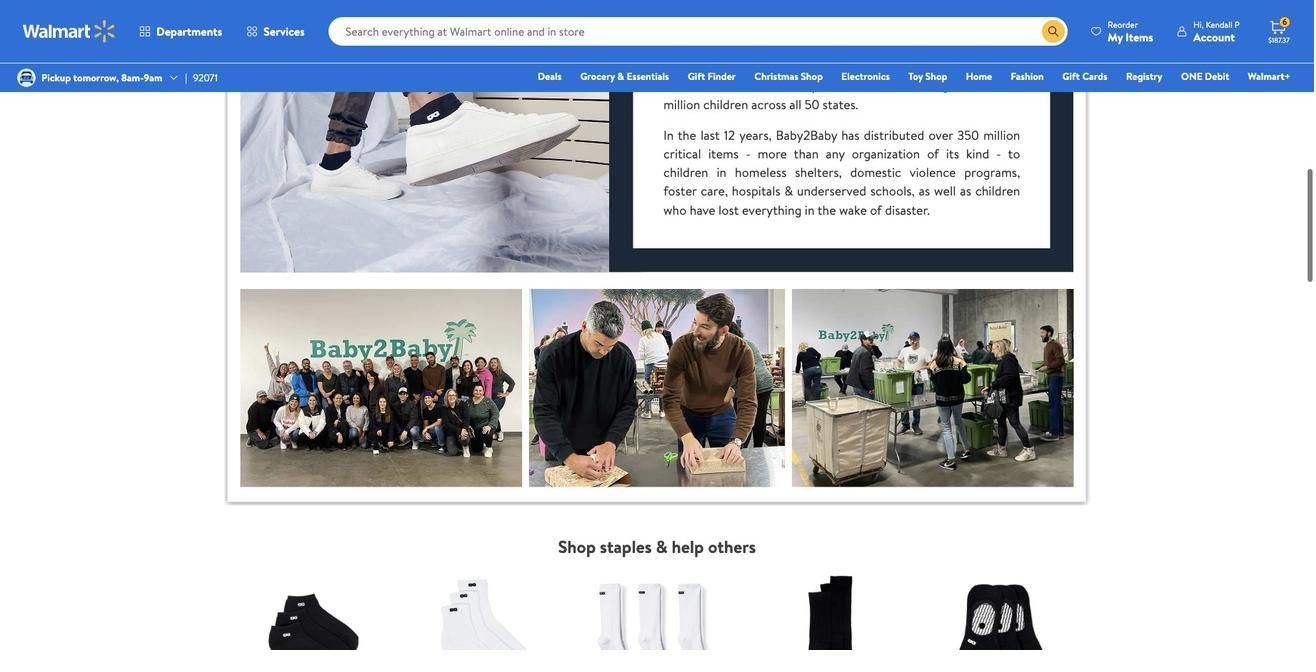 Task type: describe. For each thing, give the bounding box(es) containing it.
|
[[185, 71, 187, 85]]

home link
[[960, 69, 999, 84]]

reorder
[[1108, 18, 1139, 30]]

fashion link
[[1005, 69, 1051, 84]]

gift for gift cards
[[1063, 69, 1080, 84]]

gift finder link
[[682, 69, 743, 84]]

grocery & essentials link
[[574, 69, 676, 84]]

Walmart Site-Wide search field
[[328, 17, 1068, 46]]

gift finder
[[688, 69, 736, 84]]

home
[[966, 69, 993, 84]]

finder
[[708, 69, 736, 84]]

8am-
[[121, 71, 144, 85]]

one
[[1182, 69, 1203, 84]]

departments button
[[127, 14, 234, 49]]

kendall
[[1207, 18, 1233, 30]]

6 $187.37
[[1269, 16, 1290, 45]]

gift cards
[[1063, 69, 1108, 84]]

walmart+ link
[[1242, 69, 1298, 84]]

walmart image
[[23, 20, 116, 43]]

deals
[[538, 69, 562, 84]]

grocery
[[581, 69, 615, 84]]

items
[[1126, 29, 1154, 45]]

reorder my items
[[1108, 18, 1154, 45]]

registry
[[1127, 69, 1163, 84]]

$187.37
[[1269, 35, 1290, 45]]

my
[[1108, 29, 1124, 45]]

gift for gift finder
[[688, 69, 706, 84]]

grocery & essentials
[[581, 69, 670, 84]]

deals link
[[532, 69, 568, 84]]

gift cards link
[[1057, 69, 1115, 84]]



Task type: vqa. For each thing, say whether or not it's contained in the screenshot.
rightmost "Shop"
yes



Task type: locate. For each thing, give the bounding box(es) containing it.
 image
[[17, 69, 36, 87]]

p
[[1235, 18, 1241, 30]]

departments
[[156, 24, 222, 39]]

christmas shop
[[755, 69, 823, 84]]

essentials
[[627, 69, 670, 84]]

fashion
[[1011, 69, 1044, 84]]

2 gift from the left
[[1063, 69, 1080, 84]]

6
[[1283, 16, 1288, 28]]

one debit link
[[1175, 69, 1236, 84]]

electronics
[[842, 69, 890, 84]]

1 gift from the left
[[688, 69, 706, 84]]

gift left the cards
[[1063, 69, 1080, 84]]

pickup tomorrow, 8am-9am
[[41, 71, 162, 85]]

92071
[[193, 71, 218, 85]]

electronics link
[[835, 69, 897, 84]]

0 horizontal spatial gift
[[688, 69, 706, 84]]

debit
[[1206, 69, 1230, 84]]

1 horizontal spatial shop
[[926, 69, 948, 84]]

cards
[[1083, 69, 1108, 84]]

tomorrow,
[[73, 71, 119, 85]]

walmart+
[[1249, 69, 1291, 84]]

services
[[264, 24, 305, 39]]

| 92071
[[185, 71, 218, 85]]

christmas
[[755, 69, 799, 84]]

shop
[[801, 69, 823, 84], [926, 69, 948, 84]]

registry link
[[1120, 69, 1170, 84]]

toy
[[909, 69, 923, 84]]

pickup
[[41, 71, 71, 85]]

shop for toy shop
[[926, 69, 948, 84]]

2 shop from the left
[[926, 69, 948, 84]]

1 horizontal spatial gift
[[1063, 69, 1080, 84]]

gift
[[688, 69, 706, 84], [1063, 69, 1080, 84]]

gift left the finder
[[688, 69, 706, 84]]

Search search field
[[328, 17, 1068, 46]]

shop right christmas
[[801, 69, 823, 84]]

&
[[618, 69, 625, 84]]

toy shop
[[909, 69, 948, 84]]

9am
[[144, 71, 162, 85]]

search icon image
[[1048, 26, 1060, 37]]

0 horizontal spatial shop
[[801, 69, 823, 84]]

one debit
[[1182, 69, 1230, 84]]

services button
[[234, 14, 317, 49]]

hi,
[[1194, 18, 1204, 30]]

shop for christmas shop
[[801, 69, 823, 84]]

account
[[1194, 29, 1236, 45]]

christmas shop link
[[748, 69, 830, 84]]

1 shop from the left
[[801, 69, 823, 84]]

hi, kendall p account
[[1194, 18, 1241, 45]]

toy shop link
[[903, 69, 954, 84]]

shop right toy
[[926, 69, 948, 84]]



